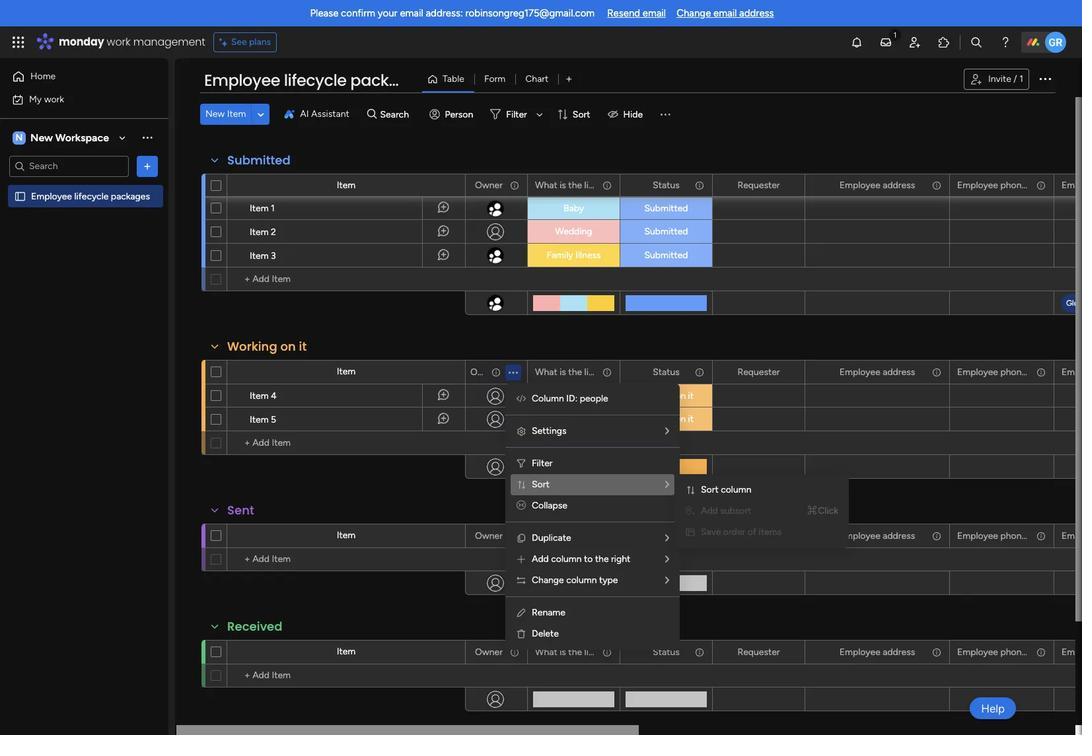 Task type: vqa. For each thing, say whether or not it's contained in the screenshot.
dapulse checkbox image inside the Zip link
no



Task type: describe. For each thing, give the bounding box(es) containing it.
requester for 1st requester 'field' from the top
[[737, 179, 780, 191]]

monday work management
[[59, 34, 205, 50]]

2 + add item text field from the top
[[234, 552, 459, 567]]

what for 1st what is the life event? field
[[535, 179, 557, 191]]

3 empl field from the top
[[1058, 529, 1082, 543]]

lifecycle inside field
[[284, 69, 347, 91]]

sort column
[[701, 484, 751, 495]]

monday
[[59, 34, 104, 50]]

4 what is the life event? field from the top
[[532, 645, 627, 660]]

status for received
[[653, 646, 680, 658]]

save order of items
[[701, 526, 781, 538]]

work
[[538, 390, 559, 402]]

4 phone from the top
[[1000, 646, 1027, 658]]

Search in workspace field
[[28, 159, 110, 174]]

family illness
[[547, 250, 601, 261]]

email for change email address
[[713, 7, 737, 19]]

column for add
[[551, 554, 582, 565]]

is for first what is the life event? field from the bottom of the page
[[560, 646, 566, 658]]

see plans button
[[213, 32, 277, 52]]

invite / 1
[[988, 73, 1023, 85]]

phone for column information icon related to 4th employee phone number "field" from the bottom of the page
[[1000, 179, 1027, 191]]

delete
[[532, 628, 559, 639]]

invite members image
[[908, 36, 921, 49]]

settings image
[[516, 426, 526, 437]]

4
[[271, 390, 277, 402]]

v2 collapse column outline image
[[517, 500, 526, 511]]

table button
[[422, 69, 474, 90]]

3 empl from the top
[[1062, 530, 1082, 541]]

2 employee phone number from the top
[[957, 366, 1061, 378]]

column for change
[[566, 575, 597, 586]]

hide
[[623, 109, 643, 120]]

help image
[[999, 36, 1012, 49]]

see plans
[[231, 36, 271, 48]]

item 2
[[250, 227, 276, 238]]

1 horizontal spatial options image
[[1037, 71, 1053, 86]]

item 3
[[250, 250, 276, 262]]

resend
[[607, 7, 640, 19]]

invite / 1 button
[[964, 69, 1029, 90]]

person button
[[424, 104, 481, 125]]

4 employee phone number field from the top
[[954, 645, 1061, 660]]

please confirm your email address: robinsongreg175@gmail.com
[[310, 7, 595, 19]]

2 employee phone number field from the top
[[954, 365, 1061, 379]]

sent
[[227, 502, 254, 519]]

it inside field
[[299, 338, 307, 355]]

person
[[445, 109, 473, 120]]

change column type
[[532, 575, 618, 586]]

employee address for first employee address field from the bottom
[[839, 646, 915, 658]]

new item
[[205, 108, 246, 120]]

apps image
[[937, 36, 951, 49]]

is for 2nd what is the life event? field from the top
[[560, 366, 566, 378]]

1 employee address field from the top
[[836, 178, 918, 193]]

2 + add item text field from the top
[[234, 668, 459, 684]]

employee for 2nd employee phone number "field" from the bottom
[[957, 530, 998, 541]]

change for change email address
[[677, 7, 711, 19]]

working for item 5
[[639, 414, 673, 425]]

1 vertical spatial options image
[[141, 160, 154, 173]]

home button
[[8, 66, 142, 87]]

what is the life event? for first what is the life event? field from the bottom of the page
[[535, 646, 627, 658]]

1 email from the left
[[400, 7, 423, 19]]

2 requester field from the top
[[734, 365, 783, 379]]

packages inside field
[[350, 69, 427, 91]]

1 event? from the top
[[599, 179, 627, 191]]

invite
[[988, 73, 1011, 85]]

inbox image
[[879, 36, 892, 49]]

is for 1st what is the life event? field
[[560, 179, 566, 191]]

what is the life event? for 1st what is the life event? field
[[535, 179, 627, 191]]

Sent field
[[224, 502, 257, 519]]

column id: people
[[532, 393, 608, 404]]

search everything image
[[970, 36, 983, 49]]

Employee lifecycle packages field
[[201, 69, 427, 92]]

column information image for 2nd employee phone number "field" from the bottom
[[1036, 531, 1046, 541]]

employee for 3rd employee phone number "field" from the bottom
[[957, 366, 998, 378]]

4 event? from the top
[[599, 646, 627, 658]]

4 number from the top
[[1029, 646, 1061, 658]]

ai logo image
[[284, 109, 295, 120]]

of
[[748, 526, 756, 538]]

4 employee phone number from the top
[[957, 646, 1061, 658]]

5
[[271, 414, 276, 425]]

column
[[532, 393, 564, 404]]

baby
[[563, 203, 584, 214]]

new workspace
[[30, 131, 109, 144]]

number for column information icon related to 4th employee phone number "field" from the bottom of the page
[[1029, 179, 1061, 191]]

to
[[584, 554, 593, 565]]

my work
[[29, 93, 64, 105]]

1 + add item text field from the top
[[234, 435, 459, 451]]

greg robinson image
[[1045, 32, 1066, 53]]

workspace image
[[13, 130, 26, 145]]

add view image
[[566, 74, 572, 84]]

4 empl field from the top
[[1058, 645, 1082, 660]]

rename
[[532, 607, 565, 618]]

subsort
[[720, 505, 751, 517]]

sort button
[[551, 104, 598, 125]]

save
[[701, 526, 721, 538]]

3 employee phone number from the top
[[957, 530, 1061, 541]]

my work button
[[8, 89, 142, 110]]

1 image
[[889, 27, 901, 42]]

4 employee address field from the top
[[836, 645, 918, 660]]

employee address for 3rd employee address field from the bottom of the page
[[839, 366, 915, 378]]

rename image
[[516, 608, 526, 618]]

ai assistant
[[300, 108, 349, 120]]

column information image for 3rd employee phone number "field" from the bottom
[[1036, 367, 1046, 378]]

collapse
[[532, 500, 567, 511]]

address:
[[426, 7, 463, 19]]

change email address
[[677, 7, 774, 19]]

it for item 5
[[688, 414, 694, 425]]

n
[[16, 132, 23, 143]]

/
[[1014, 73, 1017, 85]]

duplicate
[[532, 532, 571, 544]]

employee for 3rd employee address field from the bottom of the page
[[839, 366, 880, 378]]

new for new workspace
[[30, 131, 53, 144]]

plans
[[249, 36, 271, 48]]

Working on it field
[[224, 338, 310, 355]]

item 1
[[250, 203, 275, 214]]

column for sort
[[721, 484, 751, 495]]

employee for employee lifecycle packages field
[[204, 69, 280, 91]]

anniversary
[[561, 390, 610, 402]]

employee address for 4th employee address field from the bottom of the page
[[839, 179, 915, 191]]

illness
[[575, 250, 601, 261]]

duplicate image
[[516, 533, 526, 544]]

my
[[29, 93, 42, 105]]

employee for 4th employee phone number "field" from the bottom of the page
[[957, 179, 998, 191]]

your
[[378, 7, 397, 19]]

select product image
[[12, 36, 25, 49]]

phone for column information icon corresponding to 3rd employee phone number "field" from the bottom
[[1000, 366, 1027, 378]]

glute
[[1066, 298, 1082, 307]]

3 event? from the top
[[599, 530, 627, 541]]

item 5
[[250, 414, 276, 425]]

column information image for 3rd employee address field from the bottom of the page
[[931, 367, 942, 378]]

employee lifecycle packages inside list box
[[31, 191, 150, 202]]

form
[[484, 73, 505, 85]]

robinsongreg175@gmail.com
[[465, 7, 595, 19]]

add column to the right
[[532, 554, 630, 565]]

column information image for 2nd what is the life event? field from the top
[[602, 367, 612, 378]]

v2 search image
[[367, 107, 377, 122]]

employee lifecycle packages inside field
[[204, 69, 427, 91]]

arrow down image
[[532, 106, 548, 122]]

employee inside employee lifecycle packages list box
[[31, 191, 72, 202]]

change column type image
[[516, 575, 526, 586]]

column information image for 4th employee phone number "field" from the bottom of the page
[[1036, 180, 1046, 191]]



Task type: locate. For each thing, give the bounding box(es) containing it.
list arrow image
[[665, 555, 669, 564]]

v2 add subsort outline image
[[686, 505, 695, 517]]

2 horizontal spatial sort
[[701, 484, 719, 495]]

notifications image
[[850, 36, 863, 49]]

4 empl from the top
[[1062, 646, 1082, 658]]

2 vertical spatial it
[[688, 414, 694, 425]]

change
[[677, 7, 711, 19], [532, 575, 564, 586]]

0 vertical spatial add
[[701, 505, 718, 517]]

it for item 4
[[688, 390, 694, 402]]

column up 'subsort'
[[721, 484, 751, 495]]

number for column information icon corresponding to 3rd employee phone number "field" from the bottom
[[1029, 366, 1061, 378]]

0 vertical spatial 1
[[1019, 73, 1023, 85]]

is up baby
[[560, 179, 566, 191]]

option
[[0, 184, 168, 187]]

right
[[611, 554, 630, 565]]

2 what is the life event? field from the top
[[532, 365, 627, 379]]

add subsort
[[701, 505, 751, 517]]

2 phone from the top
[[1000, 366, 1027, 378]]

work for my
[[44, 93, 64, 105]]

filter image
[[516, 458, 526, 469]]

0 horizontal spatial work
[[44, 93, 64, 105]]

Submitted field
[[224, 152, 294, 169]]

0 horizontal spatial filter
[[506, 109, 527, 120]]

filter left arrow down icon
[[506, 109, 527, 120]]

number
[[1029, 179, 1061, 191], [1029, 366, 1061, 378], [1029, 530, 1061, 541], [1029, 646, 1061, 658]]

3 status from the top
[[653, 530, 680, 541]]

1 employee address from the top
[[839, 179, 915, 191]]

1 requester from the top
[[737, 179, 780, 191]]

3 status field from the top
[[649, 529, 683, 543]]

see
[[231, 36, 247, 48]]

2 horizontal spatial email
[[713, 7, 737, 19]]

item
[[227, 108, 246, 120], [337, 180, 356, 191], [250, 203, 269, 214], [250, 227, 269, 238], [250, 250, 269, 262], [337, 366, 356, 377], [250, 390, 269, 402], [250, 414, 269, 425], [337, 530, 356, 541], [337, 646, 356, 657]]

is down rename
[[560, 646, 566, 658]]

Search field
[[377, 105, 416, 124]]

1 horizontal spatial new
[[205, 108, 225, 120]]

menu item containing add subsort
[[685, 503, 838, 519]]

change for change column type
[[532, 575, 564, 586]]

work inside button
[[44, 93, 64, 105]]

is up work anniversary
[[560, 366, 566, 378]]

ai assistant button
[[279, 104, 355, 125]]

what is the life event? field up the add column to the right
[[532, 529, 627, 543]]

sort right sort image
[[532, 479, 549, 490]]

add column to the right image
[[516, 554, 526, 565]]

employee lifecycle packages list box
[[0, 182, 168, 386]]

lifecycle up ai assistant button
[[284, 69, 347, 91]]

status for working on it
[[653, 366, 680, 378]]

resend email link
[[607, 7, 666, 19]]

public board image
[[14, 190, 26, 202]]

1 vertical spatial work
[[44, 93, 64, 105]]

options image down workspace options image
[[141, 160, 154, 173]]

employee lifecycle packages up ai assistant button
[[204, 69, 427, 91]]

work right monday
[[107, 34, 130, 50]]

hide button
[[602, 104, 651, 125]]

2 wedding from the top
[[555, 414, 592, 425]]

list arrow image
[[665, 427, 669, 436], [665, 480, 669, 489], [665, 534, 669, 543], [665, 576, 669, 585]]

sort right sort column image
[[701, 484, 719, 495]]

3 life from the top
[[584, 530, 597, 541]]

4 what from the top
[[535, 646, 557, 658]]

1 vertical spatial + add item text field
[[234, 552, 459, 567]]

1 + add item text field from the top
[[234, 271, 459, 287]]

save order of items menu item
[[685, 524, 838, 540]]

0 vertical spatial new
[[205, 108, 225, 120]]

2 employee address field from the top
[[836, 365, 918, 379]]

items
[[759, 526, 781, 538]]

filter right the filter icon
[[532, 458, 553, 469]]

1 employee phone number from the top
[[957, 179, 1061, 191]]

1 vertical spatial wedding
[[555, 414, 592, 425]]

4 status field from the top
[[649, 645, 683, 660]]

3
[[271, 250, 276, 262]]

0 vertical spatial employee lifecycle packages
[[204, 69, 427, 91]]

0 vertical spatial on
[[280, 338, 296, 355]]

1 horizontal spatial 1
[[1019, 73, 1023, 85]]

1 number from the top
[[1029, 179, 1061, 191]]

part image
[[806, 503, 817, 519]]

4 employee address from the top
[[839, 646, 915, 658]]

1 horizontal spatial filter
[[532, 458, 553, 469]]

Employee phone number field
[[954, 178, 1061, 193], [954, 365, 1061, 379], [954, 529, 1061, 543], [954, 645, 1061, 660]]

Status field
[[649, 178, 683, 193], [649, 365, 683, 379], [649, 529, 683, 543], [649, 645, 683, 660]]

list arrow image for duplicate
[[665, 534, 669, 543]]

lifecycle
[[284, 69, 347, 91], [74, 191, 109, 202]]

3 what from the top
[[535, 530, 557, 541]]

1 right '/'
[[1019, 73, 1023, 85]]

list arrow image for settings
[[665, 427, 669, 436]]

change right resend email
[[677, 7, 711, 19]]

1 up 2
[[271, 203, 275, 214]]

1 phone from the top
[[1000, 179, 1027, 191]]

Owner field
[[472, 178, 506, 193], [467, 365, 498, 379], [472, 529, 506, 543], [472, 645, 506, 660]]

requester for fourth requester 'field' from the top
[[737, 646, 780, 658]]

type
[[599, 575, 618, 586]]

1 vertical spatial on
[[675, 390, 686, 402]]

employee lifecycle packages
[[204, 69, 427, 91], [31, 191, 150, 202]]

home
[[30, 71, 56, 82]]

status field for received
[[649, 645, 683, 660]]

workspace options image
[[141, 131, 154, 144]]

1 vertical spatial employee lifecycle packages
[[31, 191, 150, 202]]

chart
[[525, 73, 548, 85]]

employee for second employee address field from the bottom of the page
[[839, 530, 880, 541]]

new right the "n"
[[30, 131, 53, 144]]

2 status field from the top
[[649, 365, 683, 379]]

requester
[[737, 179, 780, 191], [737, 366, 780, 378], [737, 530, 780, 541], [737, 646, 780, 658]]

submitted inside field
[[227, 152, 291, 168]]

add for add subsort
[[701, 505, 718, 517]]

order
[[723, 526, 745, 538]]

1 horizontal spatial employee lifecycle packages
[[204, 69, 427, 91]]

what is the life event? up the add column to the right
[[535, 530, 627, 541]]

0 vertical spatial lifecycle
[[284, 69, 347, 91]]

people
[[580, 393, 608, 404]]

1 list arrow image from the top
[[665, 427, 669, 436]]

employee for fourth employee phone number "field"
[[957, 646, 998, 658]]

1 empl field from the top
[[1058, 178, 1082, 193]]

1 horizontal spatial lifecycle
[[284, 69, 347, 91]]

requester for second requester 'field' from the top of the page
[[737, 366, 780, 378]]

filter
[[506, 109, 527, 120], [532, 458, 553, 469]]

chart button
[[515, 69, 558, 90]]

3 is from the top
[[560, 530, 566, 541]]

wedding down baby
[[555, 226, 592, 237]]

0 vertical spatial working
[[227, 338, 277, 355]]

working on it
[[227, 338, 307, 355], [639, 390, 694, 402], [639, 414, 694, 425]]

1 horizontal spatial sort
[[573, 109, 590, 120]]

+ Add Item text field
[[234, 435, 459, 451], [234, 552, 459, 567]]

add
[[701, 505, 718, 517], [532, 554, 549, 565]]

1 vertical spatial 1
[[271, 203, 275, 214]]

what for 2nd what is the life event? field from the bottom
[[535, 530, 557, 541]]

0 horizontal spatial 1
[[271, 203, 275, 214]]

4 list arrow image from the top
[[665, 576, 669, 585]]

lifecycle inside list box
[[74, 191, 109, 202]]

workspace
[[55, 131, 109, 144]]

phone
[[1000, 179, 1027, 191], [1000, 366, 1027, 378], [1000, 530, 1027, 541], [1000, 646, 1027, 658]]

lifecycle down 'search in workspace' field
[[74, 191, 109, 202]]

0 horizontal spatial options image
[[141, 160, 154, 173]]

sort
[[573, 109, 590, 120], [532, 479, 549, 490], [701, 484, 719, 495]]

1 status from the top
[[653, 179, 680, 191]]

0 horizontal spatial lifecycle
[[74, 191, 109, 202]]

options image right '/'
[[1037, 71, 1053, 86]]

1 employee phone number field from the top
[[954, 178, 1061, 193]]

employee address for second employee address field from the bottom of the page
[[839, 530, 915, 541]]

0 vertical spatial work
[[107, 34, 130, 50]]

table
[[443, 73, 464, 85]]

working
[[227, 338, 277, 355], [639, 390, 673, 402], [639, 414, 673, 425]]

0 vertical spatial wedding
[[555, 226, 592, 237]]

4 what is the life event? from the top
[[535, 646, 627, 658]]

help button
[[970, 698, 1016, 719]]

column
[[721, 484, 751, 495], [551, 554, 582, 565], [566, 575, 597, 586]]

employee inside employee lifecycle packages field
[[204, 69, 280, 91]]

0 vertical spatial + add item text field
[[234, 435, 459, 451]]

help
[[981, 702, 1005, 715]]

1 horizontal spatial email
[[643, 7, 666, 19]]

settings
[[532, 425, 567, 437]]

3 employee address from the top
[[839, 530, 915, 541]]

0 horizontal spatial email
[[400, 7, 423, 19]]

0 vertical spatial column
[[721, 484, 751, 495]]

1 vertical spatial new
[[30, 131, 53, 144]]

1 horizontal spatial packages
[[350, 69, 427, 91]]

2 requester from the top
[[737, 366, 780, 378]]

column down the add column to the right
[[566, 575, 597, 586]]

change email address link
[[677, 7, 774, 19]]

working for item 4
[[639, 390, 673, 402]]

life
[[584, 179, 597, 191], [584, 366, 597, 378], [584, 530, 597, 541], [584, 646, 597, 658]]

is up the add column to the right
[[560, 530, 566, 541]]

packages down workspace options image
[[111, 191, 150, 202]]

0 vertical spatial it
[[299, 338, 307, 355]]

what is the life event? up 'anniversary'
[[535, 366, 627, 378]]

menu item
[[685, 503, 838, 519]]

1 vertical spatial column
[[551, 554, 582, 565]]

0 vertical spatial filter
[[506, 109, 527, 120]]

new for new item
[[205, 108, 225, 120]]

3 list arrow image from the top
[[665, 534, 669, 543]]

+ Add Item text field
[[234, 271, 459, 287], [234, 668, 459, 684]]

3 number from the top
[[1029, 530, 1061, 541]]

it
[[299, 338, 307, 355], [688, 390, 694, 402], [688, 414, 694, 425]]

email for resend email
[[643, 7, 666, 19]]

1 requester field from the top
[[734, 178, 783, 193]]

list arrow image for change column type
[[665, 576, 669, 585]]

ai
[[300, 108, 309, 120]]

What is the life event? field
[[532, 178, 627, 193], [532, 365, 627, 379], [532, 529, 627, 543], [532, 645, 627, 660]]

change right change column type icon
[[532, 575, 564, 586]]

column information image for 4th employee address field from the bottom of the page
[[931, 180, 942, 191]]

status for submitted
[[653, 179, 680, 191]]

filter inside popup button
[[506, 109, 527, 120]]

what is the life event? field up baby
[[532, 178, 627, 193]]

confirm
[[341, 7, 375, 19]]

0 horizontal spatial change
[[532, 575, 564, 586]]

email
[[400, 7, 423, 19], [643, 7, 666, 19], [713, 7, 737, 19]]

1 what is the life event? from the top
[[535, 179, 627, 191]]

what is the life event? field up work anniversary
[[532, 365, 627, 379]]

2 what is the life event? from the top
[[535, 366, 627, 378]]

1 vertical spatial + add item text field
[[234, 668, 459, 684]]

requester for second requester 'field' from the bottom of the page
[[737, 530, 780, 541]]

angle down image
[[258, 109, 264, 119]]

received
[[227, 618, 282, 635]]

1 is from the top
[[560, 179, 566, 191]]

options image
[[1037, 71, 1053, 86], [141, 160, 154, 173]]

1 vertical spatial working on it
[[639, 390, 694, 402]]

sort column image
[[685, 485, 696, 495]]

4 requester field from the top
[[734, 645, 783, 660]]

2 list arrow image from the top
[[665, 480, 669, 489]]

form button
[[474, 69, 515, 90]]

submitted
[[227, 152, 291, 168], [644, 203, 688, 214], [644, 226, 688, 237], [644, 250, 688, 261]]

add right add column to the right icon
[[532, 554, 549, 565]]

work for monday
[[107, 34, 130, 50]]

0 horizontal spatial new
[[30, 131, 53, 144]]

working on it for 4
[[639, 390, 694, 402]]

1 status field from the top
[[649, 178, 683, 193]]

employee for first employee address field from the bottom
[[839, 646, 880, 658]]

0 vertical spatial + add item text field
[[234, 271, 459, 287]]

1 vertical spatial packages
[[111, 191, 150, 202]]

delete image
[[516, 629, 526, 639]]

add inside menu item
[[701, 505, 718, 517]]

what is the life event? field down delete on the bottom of page
[[532, 645, 627, 660]]

Requester field
[[734, 178, 783, 193], [734, 365, 783, 379], [734, 529, 783, 543], [734, 645, 783, 660]]

1 vertical spatial it
[[688, 390, 694, 402]]

Received field
[[224, 618, 286, 635]]

1 vertical spatial add
[[532, 554, 549, 565]]

4 status from the top
[[653, 646, 680, 658]]

what is the life event? for 2nd what is the life event? field from the bottom
[[535, 530, 627, 541]]

packages
[[350, 69, 427, 91], [111, 191, 150, 202]]

what is the life event? up baby
[[535, 179, 627, 191]]

wedding down id:
[[555, 414, 592, 425]]

item 4
[[250, 390, 277, 402]]

1 vertical spatial change
[[532, 575, 564, 586]]

employee
[[204, 69, 280, 91], [839, 179, 880, 191], [957, 179, 998, 191], [31, 191, 72, 202], [839, 366, 880, 378], [957, 366, 998, 378], [839, 530, 880, 541], [957, 530, 998, 541], [839, 646, 880, 658], [957, 646, 998, 658]]

2 empl field from the top
[[1058, 365, 1082, 379]]

workspace selection element
[[13, 130, 111, 146]]

management
[[133, 34, 205, 50]]

sort right arrow down icon
[[573, 109, 590, 120]]

event?
[[599, 179, 627, 191], [599, 366, 627, 378], [599, 530, 627, 541], [599, 646, 627, 658]]

working on it for 5
[[639, 414, 694, 425]]

2 is from the top
[[560, 366, 566, 378]]

packages up search field
[[350, 69, 427, 91]]

2 vertical spatial working
[[639, 414, 673, 425]]

2 event? from the top
[[599, 366, 627, 378]]

what for 2nd what is the life event? field from the top
[[535, 366, 557, 378]]

1
[[1019, 73, 1023, 85], [271, 203, 275, 214]]

status field for submitted
[[649, 178, 683, 193]]

column information image
[[931, 180, 942, 191], [1036, 180, 1046, 191], [491, 367, 501, 378], [602, 367, 612, 378], [694, 367, 705, 378], [931, 367, 942, 378], [1036, 367, 1046, 378], [1036, 531, 1046, 541]]

on inside field
[[280, 338, 296, 355]]

2 vertical spatial working on it
[[639, 414, 694, 425]]

owner
[[475, 179, 503, 191], [470, 366, 498, 378], [475, 530, 503, 541], [475, 646, 503, 658]]

1 horizontal spatial add
[[701, 505, 718, 517]]

1 empl from the top
[[1062, 179, 1082, 191]]

item inside button
[[227, 108, 246, 120]]

phone for column information icon for 2nd employee phone number "field" from the bottom
[[1000, 530, 1027, 541]]

column left the to
[[551, 554, 582, 565]]

working inside field
[[227, 338, 277, 355]]

on for item 4
[[675, 390, 686, 402]]

1 horizontal spatial work
[[107, 34, 130, 50]]

what for first what is the life event? field from the bottom of the page
[[535, 646, 557, 658]]

2 status from the top
[[653, 366, 680, 378]]

2 vertical spatial on
[[675, 414, 686, 425]]

0 vertical spatial change
[[677, 7, 711, 19]]

status field for working on it
[[649, 365, 683, 379]]

new left angle down image
[[205, 108, 225, 120]]

2
[[271, 227, 276, 238]]

employee phone number
[[957, 179, 1061, 191], [957, 366, 1061, 378], [957, 530, 1061, 541], [957, 646, 1061, 658]]

Empl field
[[1058, 178, 1082, 193], [1058, 365, 1082, 379], [1058, 529, 1082, 543], [1058, 645, 1082, 660]]

3 requester from the top
[[737, 530, 780, 541]]

work anniversary
[[538, 390, 610, 402]]

is for 2nd what is the life event? field from the bottom
[[560, 530, 566, 541]]

3 what is the life event? field from the top
[[532, 529, 627, 543]]

please
[[310, 7, 338, 19]]

code image
[[516, 394, 526, 403]]

1 vertical spatial lifecycle
[[74, 191, 109, 202]]

Employee address field
[[836, 178, 918, 193], [836, 365, 918, 379], [836, 529, 918, 543], [836, 645, 918, 660]]

add right v2 add subsort outline icon
[[701, 505, 718, 517]]

3 requester field from the top
[[734, 529, 783, 543]]

employee for 4th employee address field from the bottom of the page
[[839, 179, 880, 191]]

2 employee address from the top
[[839, 366, 915, 378]]

4 life from the top
[[584, 646, 597, 658]]

resend email
[[607, 7, 666, 19]]

what is the life event?
[[535, 179, 627, 191], [535, 366, 627, 378], [535, 530, 627, 541], [535, 646, 627, 658]]

3 phone from the top
[[1000, 530, 1027, 541]]

2 vertical spatial column
[[566, 575, 597, 586]]

1 inside button
[[1019, 73, 1023, 85]]

0 vertical spatial packages
[[350, 69, 427, 91]]

3 employee phone number field from the top
[[954, 529, 1061, 543]]

1 life from the top
[[584, 179, 597, 191]]

filter button
[[485, 104, 548, 125]]

3 email from the left
[[713, 7, 737, 19]]

3 employee address field from the top
[[836, 529, 918, 543]]

2 empl from the top
[[1062, 366, 1082, 378]]

status
[[653, 179, 680, 191], [653, 366, 680, 378], [653, 530, 680, 541], [653, 646, 680, 658]]

employee lifecycle packages down 'search in workspace' field
[[31, 191, 150, 202]]

0 vertical spatial working on it
[[227, 338, 307, 355]]

add for add column to the right
[[532, 554, 549, 565]]

packages inside list box
[[111, 191, 150, 202]]

list arrow image for sort
[[665, 480, 669, 489]]

1 what from the top
[[535, 179, 557, 191]]

number for column information icon for 2nd employee phone number "field" from the bottom
[[1029, 530, 1061, 541]]

assistant
[[311, 108, 349, 120]]

2 what from the top
[[535, 366, 557, 378]]

1 wedding from the top
[[555, 226, 592, 237]]

2 number from the top
[[1029, 366, 1061, 378]]

3 what is the life event? from the top
[[535, 530, 627, 541]]

new inside button
[[205, 108, 225, 120]]

new item button
[[200, 104, 251, 125]]

0 horizontal spatial sort
[[532, 479, 549, 490]]

0 vertical spatial options image
[[1037, 71, 1053, 86]]

1 vertical spatial filter
[[532, 458, 553, 469]]

employee address
[[839, 179, 915, 191], [839, 366, 915, 378], [839, 530, 915, 541], [839, 646, 915, 658]]

0 horizontal spatial add
[[532, 554, 549, 565]]

column information image
[[509, 180, 520, 191], [602, 180, 612, 191], [694, 180, 705, 191], [509, 531, 520, 541], [694, 531, 705, 541], [931, 531, 942, 541], [509, 647, 520, 658], [602, 647, 612, 658], [694, 647, 705, 658], [931, 647, 942, 658], [1036, 647, 1046, 658]]

sort inside popup button
[[573, 109, 590, 120]]

new inside workspace selection element
[[30, 131, 53, 144]]

menu image
[[659, 108, 672, 121]]

2 life from the top
[[584, 366, 597, 378]]

what is the life event? for 2nd what is the life event? field from the top
[[535, 366, 627, 378]]

1 what is the life event? field from the top
[[532, 178, 627, 193]]

4 is from the top
[[560, 646, 566, 658]]

on
[[280, 338, 296, 355], [675, 390, 686, 402], [675, 414, 686, 425]]

0 horizontal spatial employee lifecycle packages
[[31, 191, 150, 202]]

on for item 5
[[675, 414, 686, 425]]

1 vertical spatial working
[[639, 390, 673, 402]]

id:
[[566, 393, 577, 404]]

4 requester from the top
[[737, 646, 780, 658]]

sort image
[[516, 480, 526, 490]]

family
[[547, 250, 573, 261]]

1 horizontal spatial change
[[677, 7, 711, 19]]

0 horizontal spatial packages
[[111, 191, 150, 202]]

work right my
[[44, 93, 64, 105]]

2 email from the left
[[643, 7, 666, 19]]

click
[[818, 505, 838, 517]]

work
[[107, 34, 130, 50], [44, 93, 64, 105]]

what is the life event? down delete on the bottom of page
[[535, 646, 627, 658]]

working on it inside working on it field
[[227, 338, 307, 355]]



